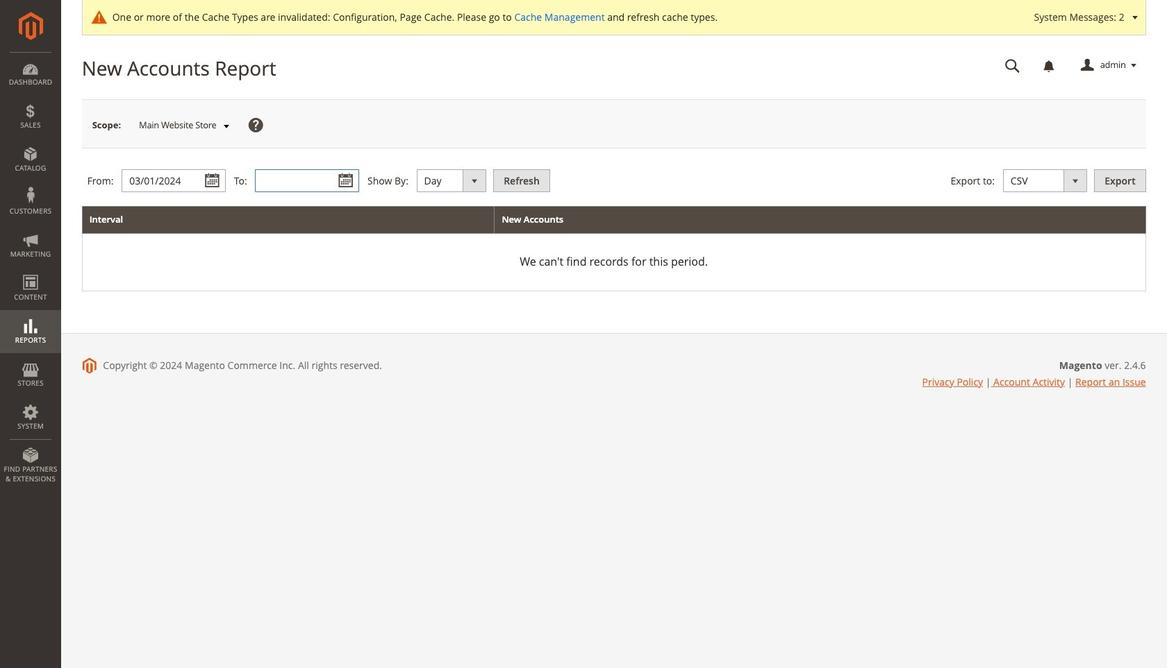 Task type: locate. For each thing, give the bounding box(es) containing it.
None text field
[[995, 53, 1030, 78], [255, 170, 359, 193], [995, 53, 1030, 78], [255, 170, 359, 193]]

menu bar
[[0, 52, 61, 491]]

magento admin panel image
[[18, 12, 43, 40]]

None text field
[[122, 170, 226, 193]]



